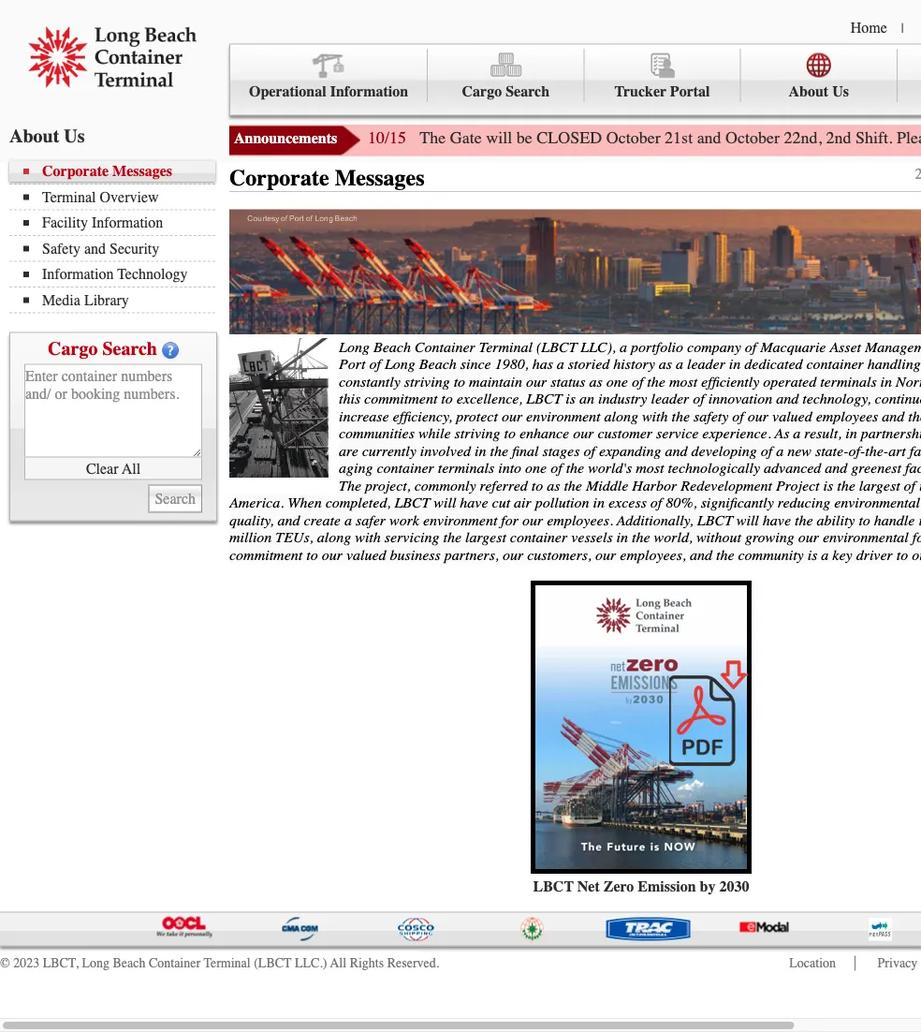 Task type: vqa. For each thing, say whether or not it's contained in the screenshot.
"TRUCKER PORTAL" LINK at the right
yes



Task type: locate. For each thing, give the bounding box(es) containing it.
terminal
[[42, 188, 96, 206], [479, 338, 533, 356], [204, 956, 251, 971]]

0 vertical spatial about us
[[789, 83, 849, 100]]

0 horizontal spatial about us
[[9, 125, 85, 147]]

all right llc.)
[[330, 956, 347, 971]]

cargo search up will
[[462, 83, 550, 100]]

trucker portal
[[615, 83, 710, 100]]

0 vertical spatial all
[[122, 460, 141, 477]]

about up corporate messages link
[[9, 125, 59, 147]]

information up 10/15
[[330, 83, 409, 100]]

media library link
[[23, 291, 215, 309]]

beach
[[374, 338, 411, 356], [113, 956, 146, 971]]

1 october from the left
[[607, 128, 661, 148]]

messages for corporate messages terminal overview facility information safety and security information technology media library
[[112, 162, 172, 180]]

0 horizontal spatial about
[[9, 125, 59, 147]]

2023
[[13, 956, 39, 971]]

location link
[[790, 956, 836, 971]]

asset
[[830, 338, 862, 356]]

1 horizontal spatial terminal
[[204, 956, 251, 971]]

about us up 22nd, at the right top
[[789, 83, 849, 100]]

emission
[[638, 878, 696, 895]]

operational
[[249, 83, 327, 100]]

1 horizontal spatial october
[[726, 128, 780, 148]]

1 horizontal spatial menu bar
[[229, 44, 922, 116]]

0 horizontal spatial search
[[102, 338, 157, 359]]

10/15 the gate will be closed october 21st and october 22nd, 2nd shift. plea
[[368, 128, 922, 148]]

1 vertical spatial (lbct
[[254, 956, 292, 971]]

corporate
[[42, 162, 109, 180], [229, 165, 329, 191]]

0 vertical spatial information
[[330, 83, 409, 100]]

1 horizontal spatial about us
[[789, 83, 849, 100]]

0 vertical spatial (lbct
[[537, 338, 577, 356]]

0 vertical spatial search
[[506, 83, 550, 100]]

and
[[697, 128, 722, 148], [84, 240, 106, 257]]

terminal up facility
[[42, 188, 96, 206]]

(lbct
[[537, 338, 577, 356], [254, 956, 292, 971]]

library
[[84, 291, 129, 309]]

clear all
[[86, 460, 141, 477]]

0 vertical spatial us
[[833, 83, 849, 100]]

1 horizontal spatial beach
[[374, 338, 411, 356]]

1 vertical spatial information
[[92, 214, 163, 231]]

1 vertical spatial cargo
[[48, 338, 98, 359]]

1 vertical spatial terminal
[[479, 338, 533, 356]]

closed
[[537, 128, 602, 148]]

cargo
[[462, 83, 502, 100], [48, 338, 98, 359]]

0 horizontal spatial container
[[149, 956, 201, 971]]

privacy
[[878, 956, 918, 971]]

1 horizontal spatial corporate
[[229, 165, 329, 191]]

operational information
[[249, 83, 409, 100]]

october left 22nd, at the right top
[[726, 128, 780, 148]]

(lbct left llc.)
[[254, 956, 292, 971]]

0 horizontal spatial beach
[[113, 956, 146, 971]]

rights
[[350, 956, 384, 971]]

messages down 10/15
[[335, 165, 425, 191]]

2 horizontal spatial terminal
[[479, 338, 533, 356]]

and right safety
[[84, 240, 106, 257]]

and inside corporate messages terminal overview facility information safety and security information technology media library
[[84, 240, 106, 257]]

cargo search link
[[428, 49, 585, 102]]

1 horizontal spatial search
[[506, 83, 550, 100]]

1 vertical spatial long
[[82, 956, 110, 971]]

0 horizontal spatial october
[[607, 128, 661, 148]]

0 vertical spatial about
[[789, 83, 829, 100]]

1 vertical spatial menu bar
[[9, 161, 225, 313]]

lbct net zero emission by 2030
[[533, 878, 750, 895]]

clear
[[86, 460, 119, 477]]

0 vertical spatial terminal
[[42, 188, 96, 206]]

0 horizontal spatial terminal
[[42, 188, 96, 206]]

1 vertical spatial about
[[9, 125, 59, 147]]

lbct net zero emission by 2030 link
[[533, 878, 750, 895]]

None submit
[[148, 485, 202, 513]]

of
[[745, 338, 757, 356]]

1 horizontal spatial about
[[789, 83, 829, 100]]

0 vertical spatial beach
[[374, 338, 411, 356]]

terminal inside corporate messages terminal overview facility information safety and security information technology media library
[[42, 188, 96, 206]]

trucker
[[615, 83, 667, 100]]

all right the clear
[[122, 460, 141, 477]]

us up corporate messages link
[[64, 125, 85, 147]]

0 vertical spatial cargo search
[[462, 83, 550, 100]]

cargo down "media"
[[48, 338, 98, 359]]

net
[[578, 878, 600, 895]]

2 vertical spatial terminal
[[204, 956, 251, 971]]

terminal left llc),
[[479, 338, 533, 356]]

all
[[122, 460, 141, 477], [330, 956, 347, 971]]

1 horizontal spatial cargo
[[462, 83, 502, 100]]

corporate up terminal overview link
[[42, 162, 109, 180]]

0 horizontal spatial and
[[84, 240, 106, 257]]

terminal left llc.)
[[204, 956, 251, 971]]

menu bar
[[229, 44, 922, 116], [9, 161, 225, 313]]

cargo search
[[462, 83, 550, 100], [48, 338, 157, 359]]

(lbct left llc),
[[537, 338, 577, 356]]

messages up overview
[[112, 162, 172, 180]]

0 horizontal spatial all
[[122, 460, 141, 477]]

long
[[339, 338, 370, 356], [82, 956, 110, 971]]

0 vertical spatial and
[[697, 128, 722, 148]]

gate
[[450, 128, 482, 148]]

1 vertical spatial beach
[[113, 956, 146, 971]]

container
[[415, 338, 476, 356], [149, 956, 201, 971]]

corporate inside corporate messages terminal overview facility information safety and security information technology media library
[[42, 162, 109, 180]]

1 vertical spatial container
[[149, 956, 201, 971]]

search up be
[[506, 83, 550, 100]]

the
[[420, 128, 446, 148]]

(lbct inside long beach container terminal (lbct llc), a portfolio company of macquarie asset managem
[[537, 338, 577, 356]]

about up 22nd, at the right top
[[789, 83, 829, 100]]

1 vertical spatial and
[[84, 240, 106, 257]]

cargo search down library
[[48, 338, 157, 359]]

0 vertical spatial menu bar
[[229, 44, 922, 116]]

22nd,
[[784, 128, 822, 148]]

us
[[833, 83, 849, 100], [64, 125, 85, 147]]

1 horizontal spatial long
[[339, 338, 370, 356]]

1 horizontal spatial container
[[415, 338, 476, 356]]

1 vertical spatial search
[[102, 338, 157, 359]]

1 horizontal spatial cargo search
[[462, 83, 550, 100]]

information down overview
[[92, 214, 163, 231]]

container inside long beach container terminal (lbct llc), a portfolio company of macquarie asset managem
[[415, 338, 476, 356]]

lbct
[[533, 878, 574, 895]]

0 horizontal spatial (lbct
[[254, 956, 292, 971]]

cargo up the gate at the top of page
[[462, 83, 502, 100]]

1 horizontal spatial (lbct
[[537, 338, 577, 356]]

all inside clear all button
[[122, 460, 141, 477]]

overview
[[100, 188, 159, 206]]

about us up corporate messages link
[[9, 125, 85, 147]]

october left 21st
[[607, 128, 661, 148]]

0 vertical spatial cargo
[[462, 83, 502, 100]]

1 horizontal spatial messages
[[335, 165, 425, 191]]

messages inside corporate messages terminal overview facility information safety and security information technology media library
[[112, 162, 172, 180]]

search down media library link
[[102, 338, 157, 359]]

macquarie
[[761, 338, 826, 356]]

safety
[[42, 240, 80, 257]]

© 2023 lbct, long beach container terminal (lbct llc.) all rights reserved.
[[0, 956, 440, 971]]

0 horizontal spatial corporate
[[42, 162, 109, 180]]

1 horizontal spatial all
[[330, 956, 347, 971]]

announcements
[[234, 130, 337, 147]]

messages
[[112, 162, 172, 180], [335, 165, 425, 191]]

long beach container terminal (lbct llc), a portfolio company of macquarie asset managem
[[229, 338, 922, 563]]

0 horizontal spatial messages
[[112, 162, 172, 180]]

us up "2nd"
[[833, 83, 849, 100]]

1 vertical spatial about us
[[9, 125, 85, 147]]

about
[[789, 83, 829, 100], [9, 125, 59, 147]]

0 horizontal spatial cargo
[[48, 338, 98, 359]]

be
[[517, 128, 533, 148]]

0 horizontal spatial cargo search
[[48, 338, 157, 359]]

october
[[607, 128, 661, 148], [726, 128, 780, 148]]

information up "media"
[[42, 266, 114, 283]]

about us
[[789, 83, 849, 100], [9, 125, 85, 147]]

1 vertical spatial us
[[64, 125, 85, 147]]

and right 21st
[[697, 128, 722, 148]]

corporate down announcements
[[229, 165, 329, 191]]

company
[[687, 338, 742, 356]]

0 vertical spatial container
[[415, 338, 476, 356]]

0 horizontal spatial us
[[64, 125, 85, 147]]

0 horizontal spatial menu bar
[[9, 161, 225, 313]]

beach inside long beach container terminal (lbct llc), a portfolio company of macquarie asset managem
[[374, 338, 411, 356]]

plea
[[897, 128, 922, 148]]

search
[[506, 83, 550, 100], [102, 338, 157, 359]]

1 vertical spatial cargo search
[[48, 338, 157, 359]]

shift.
[[856, 128, 893, 148]]

information
[[330, 83, 409, 100], [92, 214, 163, 231], [42, 266, 114, 283]]

0 vertical spatial long
[[339, 338, 370, 356]]



Task type: describe. For each thing, give the bounding box(es) containing it.
home link
[[851, 19, 888, 36]]

terminal inside long beach container terminal (lbct llc), a portfolio company of macquarie asset managem
[[479, 338, 533, 356]]

corporate for corporate messages
[[229, 165, 329, 191]]

operational information link
[[230, 49, 428, 102]]

clear all button
[[24, 458, 202, 480]]

llc),
[[581, 338, 616, 356]]

p
[[921, 956, 922, 971]]

facility information link
[[23, 214, 215, 231]]

facility
[[42, 214, 88, 231]]

managem
[[865, 338, 922, 356]]

corporate messages terminal overview facility information safety and security information technology media library
[[42, 162, 188, 309]]

a
[[620, 338, 628, 356]]

1 vertical spatial all
[[330, 956, 347, 971]]

portfolio
[[631, 338, 684, 356]]

2 vertical spatial information
[[42, 266, 114, 283]]

will
[[486, 128, 512, 148]]

technology
[[117, 266, 188, 283]]

lbct,
[[43, 956, 79, 971]]

10/15
[[368, 128, 406, 148]]

home
[[851, 19, 888, 36]]

2nd
[[827, 128, 852, 148]]

safety and security link
[[23, 240, 215, 257]]

menu bar containing corporate messages
[[9, 161, 225, 313]]

corporate messages link
[[23, 162, 215, 180]]

21st
[[665, 128, 693, 148]]

trucker portal link
[[585, 49, 741, 102]]

|
[[902, 21, 904, 36]]

menu bar containing operational information
[[229, 44, 922, 116]]

©
[[0, 956, 10, 971]]

zero
[[604, 878, 634, 895]]

2 october from the left
[[726, 128, 780, 148]]

privacy p
[[878, 956, 922, 971]]

reserved.
[[387, 956, 440, 971]]

portal
[[670, 83, 710, 100]]

llc.)
[[295, 956, 327, 971]]

1 horizontal spatial and
[[697, 128, 722, 148]]

corporate for corporate messages terminal overview facility information safety and security information technology media library
[[42, 162, 109, 180]]

by
[[700, 878, 716, 895]]

security
[[110, 240, 159, 257]]

2030
[[720, 878, 750, 895]]

about us link
[[741, 49, 898, 102]]

information technology link
[[23, 266, 215, 283]]

location
[[790, 956, 836, 971]]

corporate messages
[[229, 165, 425, 191]]

messages for corporate messages
[[335, 165, 425, 191]]

privacy p link
[[878, 956, 922, 971]]

long inside long beach container terminal (lbct llc), a portfolio company of macquarie asset managem
[[339, 338, 370, 356]]

1 horizontal spatial us
[[833, 83, 849, 100]]

search inside menu bar
[[506, 83, 550, 100]]

media
[[42, 291, 80, 309]]

Enter container numbers and/ or booking numbers.  text field
[[24, 364, 202, 458]]

terminal overview link
[[23, 188, 215, 206]]

0 horizontal spatial long
[[82, 956, 110, 971]]



